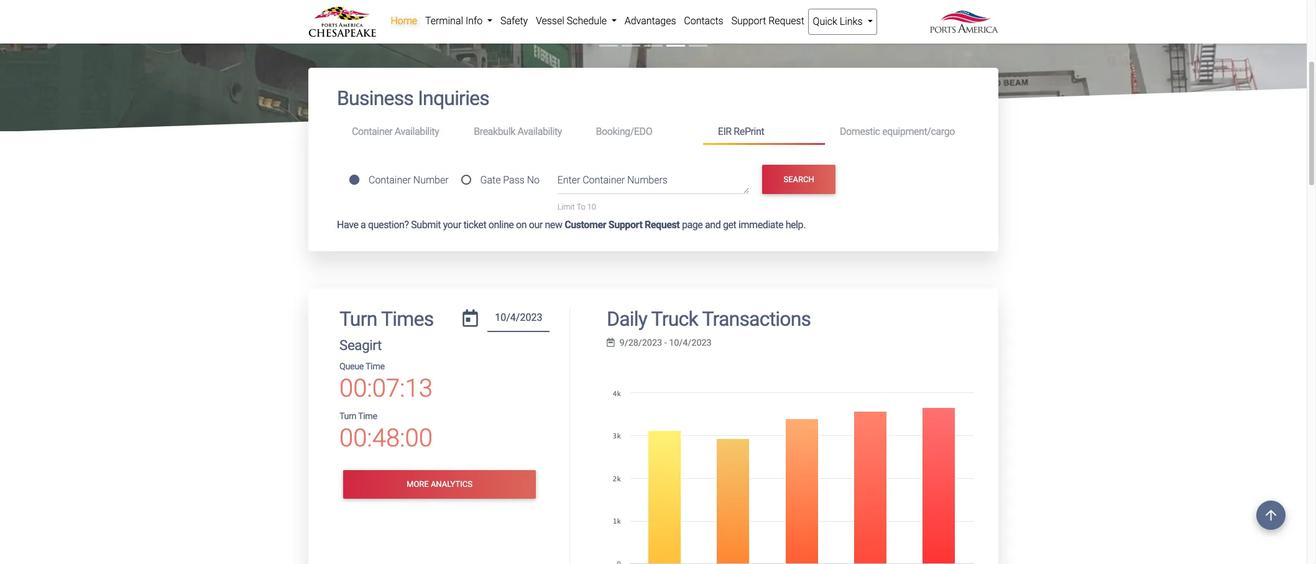 Task type: describe. For each thing, give the bounding box(es) containing it.
advantages
[[625, 15, 676, 27]]

new
[[545, 219, 563, 231]]

quick links
[[813, 16, 865, 27]]

booking/edo link
[[581, 120, 703, 143]]

10
[[588, 202, 596, 212]]

availability for breakbulk availability
[[518, 126, 562, 137]]

container for container availability
[[352, 126, 393, 137]]

vessel
[[536, 15, 565, 27]]

time for 00:07:13
[[366, 361, 385, 372]]

breakbulk
[[474, 126, 516, 137]]

eir reprint link
[[703, 120, 825, 145]]

00:07:13
[[340, 374, 433, 403]]

submit
[[411, 219, 441, 231]]

to
[[577, 202, 586, 212]]

booking/edo
[[596, 126, 653, 137]]

reprint
[[734, 126, 765, 137]]

daily truck transactions
[[607, 307, 811, 331]]

more
[[407, 480, 429, 489]]

links
[[840, 16, 863, 27]]

container availability
[[352, 126, 439, 137]]

support inside main content
[[609, 219, 643, 231]]

-
[[665, 338, 667, 348]]

request inside main content
[[645, 219, 680, 231]]

on
[[516, 219, 527, 231]]

turn time 00:48:00
[[340, 411, 433, 453]]

business
[[337, 87, 414, 110]]

queue
[[340, 361, 364, 372]]

Enter Container Numbers text field
[[558, 173, 750, 194]]

domestic equipment/cargo
[[840, 126, 955, 137]]

safety
[[501, 15, 528, 27]]

home
[[391, 15, 417, 27]]

search button
[[763, 165, 836, 194]]

support request link
[[728, 9, 809, 34]]

availability for container availability
[[395, 126, 439, 137]]

00:48:00
[[340, 423, 433, 453]]

contacts
[[684, 15, 724, 27]]

terminal
[[425, 15, 463, 27]]

schedule
[[567, 15, 607, 27]]

calendar week image
[[607, 338, 615, 347]]

get
[[723, 219, 737, 231]]

ticket
[[464, 219, 487, 231]]

our
[[529, 219, 543, 231]]

your
[[443, 219, 461, 231]]

contacts link
[[680, 9, 728, 34]]

customer support request link
[[565, 219, 680, 231]]

domestic
[[840, 126, 880, 137]]

help.
[[786, 219, 806, 231]]

limit
[[558, 202, 575, 212]]

numbers
[[628, 174, 668, 186]]

search
[[784, 175, 815, 184]]

home link
[[387, 9, 421, 34]]

gate
[[480, 174, 501, 186]]

vessel schedule link
[[532, 9, 621, 34]]

pass
[[503, 174, 525, 186]]

turn times
[[340, 307, 434, 331]]

daily
[[607, 307, 647, 331]]

enter
[[558, 174, 580, 186]]

turn for turn times
[[340, 307, 377, 331]]

main content containing 00:07:13
[[299, 68, 1008, 564]]



Task type: vqa. For each thing, say whether or not it's contained in the screenshot.
Number
yes



Task type: locate. For each thing, give the bounding box(es) containing it.
time
[[366, 361, 385, 372], [358, 411, 377, 422]]

1 vertical spatial support
[[609, 219, 643, 231]]

time for 00:48:00
[[358, 411, 377, 422]]

0 horizontal spatial support
[[609, 219, 643, 231]]

0 vertical spatial time
[[366, 361, 385, 372]]

0 vertical spatial support
[[732, 15, 766, 27]]

time up 00:48:00
[[358, 411, 377, 422]]

times
[[381, 307, 434, 331]]

quick links link
[[809, 9, 878, 35]]

availability inside 'link'
[[395, 126, 439, 137]]

time inside turn time 00:48:00
[[358, 411, 377, 422]]

number
[[413, 174, 449, 186]]

availability down business inquiries
[[395, 126, 439, 137]]

advantages link
[[621, 9, 680, 34]]

turn up seagirt
[[340, 307, 377, 331]]

availability
[[395, 126, 439, 137], [518, 126, 562, 137]]

container up 10 at the top left
[[583, 174, 625, 186]]

10/4/2023
[[669, 338, 712, 348]]

eir
[[718, 126, 732, 137]]

transactions
[[702, 307, 811, 331]]

container
[[352, 126, 393, 137], [369, 174, 411, 186], [583, 174, 625, 186]]

domestic equipment/cargo link
[[825, 120, 970, 143]]

vessel schedule
[[536, 15, 609, 27]]

support right customer at top
[[609, 219, 643, 231]]

safety image
[[0, 0, 1307, 390]]

and
[[705, 219, 721, 231]]

quick
[[813, 16, 838, 27]]

eir reprint
[[718, 126, 765, 137]]

enter container numbers
[[558, 174, 668, 186]]

9/28/2023
[[620, 338, 662, 348]]

1 horizontal spatial request
[[769, 15, 805, 27]]

2 availability from the left
[[518, 126, 562, 137]]

business inquiries
[[337, 87, 489, 110]]

container left number on the top left of the page
[[369, 174, 411, 186]]

support
[[732, 15, 766, 27], [609, 219, 643, 231]]

0 horizontal spatial request
[[645, 219, 680, 231]]

more analytics
[[407, 480, 473, 489]]

9/28/2023 - 10/4/2023
[[620, 338, 712, 348]]

1 turn from the top
[[340, 307, 377, 331]]

2 turn from the top
[[340, 411, 356, 422]]

time right queue
[[366, 361, 385, 372]]

request left page
[[645, 219, 680, 231]]

1 vertical spatial time
[[358, 411, 377, 422]]

queue time 00:07:13
[[340, 361, 433, 403]]

container for container number
[[369, 174, 411, 186]]

breakbulk availability link
[[459, 120, 581, 143]]

availability right the breakbulk
[[518, 126, 562, 137]]

terminal info link
[[421, 9, 497, 34]]

have a question? submit your ticket online on our new customer support request page and get immediate help.
[[337, 219, 806, 231]]

terminal info
[[425, 15, 485, 27]]

limit to 10
[[558, 202, 596, 212]]

inquiries
[[418, 87, 489, 110]]

analytics
[[431, 480, 473, 489]]

tos web portal image
[[0, 0, 1307, 390]]

immediate
[[739, 219, 784, 231]]

customer
[[565, 219, 607, 231]]

0 vertical spatial request
[[769, 15, 805, 27]]

seagirt
[[340, 337, 382, 353]]

a
[[361, 219, 366, 231]]

truck
[[652, 307, 698, 331]]

go to top image
[[1257, 501, 1286, 530]]

container number
[[369, 174, 449, 186]]

request left quick
[[769, 15, 805, 27]]

turn
[[340, 307, 377, 331], [340, 411, 356, 422]]

question?
[[368, 219, 409, 231]]

support request
[[732, 15, 805, 27]]

1 vertical spatial turn
[[340, 411, 356, 422]]

main content
[[299, 68, 1008, 564]]

more analytics link
[[343, 470, 536, 499]]

0 horizontal spatial availability
[[395, 126, 439, 137]]

0 vertical spatial turn
[[340, 307, 377, 331]]

None text field
[[488, 307, 550, 332]]

online
[[489, 219, 514, 231]]

1 availability from the left
[[395, 126, 439, 137]]

equipment/cargo
[[883, 126, 955, 137]]

have
[[337, 219, 359, 231]]

1 horizontal spatial support
[[732, 15, 766, 27]]

gate pass no
[[480, 174, 540, 186]]

support right contacts
[[732, 15, 766, 27]]

turn for turn time 00:48:00
[[340, 411, 356, 422]]

1 horizontal spatial availability
[[518, 126, 562, 137]]

request
[[769, 15, 805, 27], [645, 219, 680, 231]]

container inside 'link'
[[352, 126, 393, 137]]

safety link
[[497, 9, 532, 34]]

info
[[466, 15, 483, 27]]

no
[[527, 174, 540, 186]]

container down business
[[352, 126, 393, 137]]

turn inside turn time 00:48:00
[[340, 411, 356, 422]]

1 vertical spatial request
[[645, 219, 680, 231]]

calendar day image
[[463, 310, 478, 327]]

page
[[682, 219, 703, 231]]

breakbulk availability
[[474, 126, 562, 137]]

time inside queue time 00:07:13
[[366, 361, 385, 372]]

turn up 00:48:00
[[340, 411, 356, 422]]

container availability link
[[337, 120, 459, 143]]



